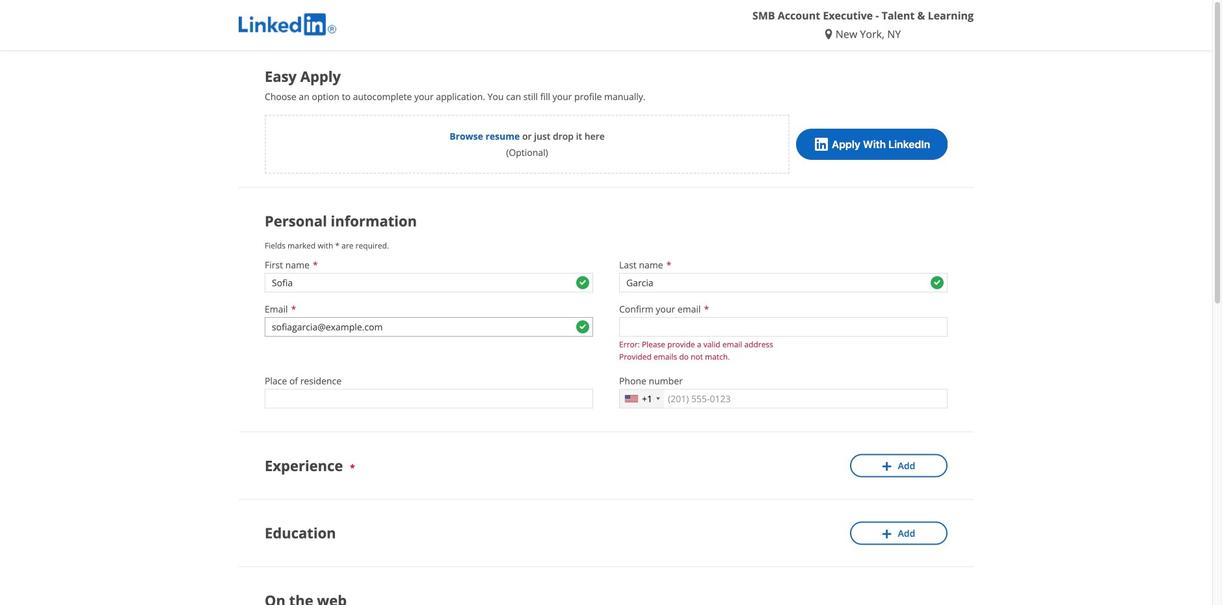Task type: vqa. For each thing, say whether or not it's contained in the screenshot.
the Location image
yes



Task type: locate. For each thing, give the bounding box(es) containing it.
linkedin logo image
[[239, 13, 336, 35]]



Task type: describe. For each thing, give the bounding box(es) containing it.
location image
[[825, 29, 836, 39]]



